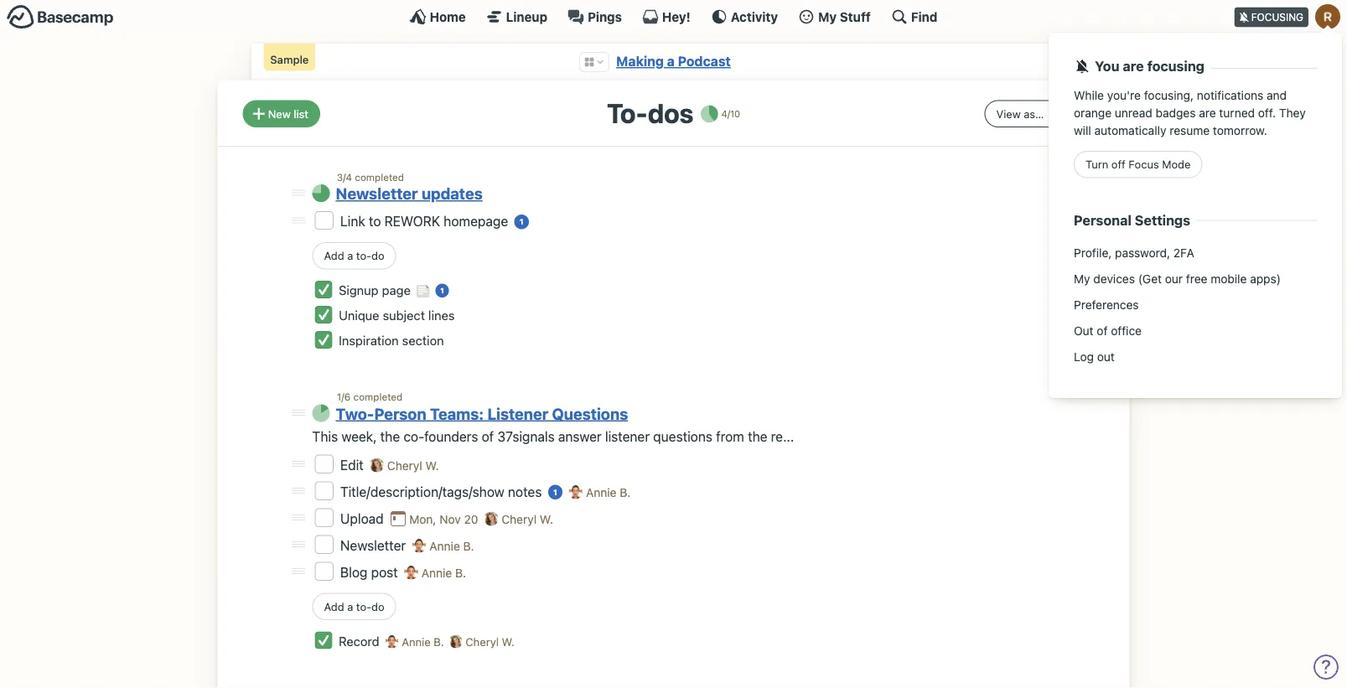 Task type: locate. For each thing, give the bounding box(es) containing it.
0 horizontal spatial my
[[818, 9, 837, 24]]

1 inside link to rework homepage 1
[[520, 217, 524, 226]]

w. right cheryl walters icon
[[502, 635, 514, 648]]

a down link
[[347, 249, 353, 262]]

1 vertical spatial my
[[1074, 272, 1090, 285]]

find button
[[891, 8, 937, 25]]

do down to
[[371, 249, 384, 262]]

0 horizontal spatial 1 link
[[435, 284, 449, 298]]

record
[[339, 634, 383, 648]]

cheryl walters image
[[370, 458, 384, 472], [484, 512, 498, 526]]

cheryl right cheryl walters icon
[[465, 635, 499, 648]]

of down two-person teams: listener questions
[[482, 429, 494, 445]]

link to rework homepage link
[[340, 213, 512, 229]]

1 link right notes
[[548, 485, 563, 500]]

mon,
[[409, 512, 436, 526]]

from
[[716, 429, 744, 445]]

a right "making"
[[667, 53, 675, 69]]

annie bryan image right notes
[[569, 485, 583, 499]]

questions
[[653, 429, 712, 445]]

2 horizontal spatial 1 link
[[548, 485, 563, 500]]

of right out
[[1097, 324, 1108, 337]]

1 horizontal spatial 1
[[520, 217, 524, 226]]

add for two-
[[324, 600, 344, 613]]

out
[[1074, 324, 1094, 337]]

add a to-do down link
[[324, 249, 384, 262]]

turn off focus mode
[[1085, 158, 1191, 171]]

annie bryan image right record link
[[385, 635, 399, 648]]

focusing
[[1251, 11, 1303, 23]]

annie b. left cheryl walters icon
[[399, 635, 447, 648]]

0 vertical spatial cheryl w.
[[387, 458, 439, 472]]

0 horizontal spatial cheryl
[[387, 458, 422, 472]]

cheryl w.
[[387, 458, 439, 472], [501, 512, 553, 526], [462, 635, 514, 648]]

2 add from the top
[[324, 600, 344, 613]]

annie down answer
[[586, 485, 616, 499]]

listener
[[605, 429, 650, 445]]

0 vertical spatial w.
[[425, 458, 439, 472]]

1 vertical spatial cheryl w.
[[501, 512, 553, 526]]

our
[[1165, 272, 1183, 285]]

and
[[1267, 88, 1287, 102]]

2 vertical spatial annie bryan image
[[385, 635, 399, 648]]

1 vertical spatial 1
[[440, 286, 444, 295]]

0 vertical spatial 1
[[520, 217, 524, 226]]

making
[[616, 53, 664, 69]]

1 horizontal spatial my
[[1074, 272, 1090, 285]]

are inside are turned off. they will automatically resume tomorrow.
[[1199, 106, 1216, 119]]

37signals
[[497, 429, 555, 445]]

1 add a to-do from the top
[[324, 249, 384, 262]]

add a to-do button for two-person teams: listener questions
[[312, 593, 396, 620]]

profile, password, 2fa
[[1074, 246, 1194, 260]]

teams:
[[430, 405, 484, 423]]

cheryl w. link down notes
[[501, 512, 553, 526]]

annie b. link down nov
[[429, 539, 474, 553]]

free
[[1186, 272, 1207, 285]]

annie bryan image
[[569, 485, 583, 499], [404, 565, 418, 580], [385, 635, 399, 648]]

1/6 completed
[[337, 391, 403, 403]]

2 horizontal spatial 1
[[553, 487, 557, 497]]

completed
[[355, 171, 404, 183], [353, 391, 403, 403]]

1 vertical spatial w.
[[540, 512, 553, 526]]

2 add a to-do from the top
[[324, 600, 384, 613]]

settings
[[1135, 212, 1190, 228]]

1 horizontal spatial annie bryan image
[[404, 565, 418, 580]]

1/6
[[337, 391, 351, 403]]

1 link up lines
[[435, 284, 449, 298]]

2 vertical spatial 1 link
[[548, 485, 563, 500]]

2 do from the top
[[371, 600, 384, 613]]

0 vertical spatial completed
[[355, 171, 404, 183]]

0 vertical spatial my
[[818, 9, 837, 24]]

annie for annie bryan image
[[429, 539, 460, 553]]

annie b. down annie bryan image
[[421, 566, 466, 580]]

1 do from the top
[[371, 249, 384, 262]]

1 vertical spatial add a to-do button
[[312, 593, 396, 620]]

0 vertical spatial a
[[667, 53, 675, 69]]

resume
[[1170, 123, 1210, 137]]

you are focusing
[[1095, 58, 1204, 74]]

will
[[1074, 123, 1091, 137]]

1 inside title/description/tags/show notes 1
[[553, 487, 557, 497]]

annie b. link down listener
[[586, 485, 631, 499]]

1 link for title/description/tags/show notes
[[548, 485, 563, 500]]

to- up signup at the left top of page
[[356, 249, 371, 262]]

you're
[[1107, 88, 1141, 102]]

1 vertical spatial newsletter
[[340, 537, 409, 553]]

re...
[[771, 429, 794, 445]]

1 horizontal spatial 1 link
[[514, 214, 529, 229]]

to-
[[356, 249, 371, 262], [356, 600, 371, 613]]

off.
[[1258, 106, 1276, 119]]

0 vertical spatial cheryl walters image
[[370, 458, 384, 472]]

cheryl walters image right edit link
[[370, 458, 384, 472]]

w. for cheryl w. link to the left
[[425, 458, 439, 472]]

1 horizontal spatial of
[[1097, 324, 1108, 337]]

2 horizontal spatial cheryl
[[501, 512, 537, 526]]

cheryl down 'co-'
[[387, 458, 422, 472]]

2 horizontal spatial w.
[[540, 512, 553, 526]]

add down link
[[324, 249, 344, 262]]

upload
[[340, 510, 387, 526]]

b.
[[620, 485, 631, 499], [463, 539, 474, 553], [455, 566, 466, 580], [434, 635, 444, 648]]

my stuff button
[[798, 8, 871, 25]]

section
[[402, 333, 444, 348]]

1 the from the left
[[380, 429, 400, 445]]

1 inside 1 link
[[440, 286, 444, 295]]

3/4
[[337, 171, 352, 183]]

1/6 completed link
[[337, 391, 403, 403]]

0 horizontal spatial the
[[380, 429, 400, 445]]

do for newsletter
[[371, 249, 384, 262]]

a for two-person teams: listener questions
[[347, 600, 353, 613]]

b. for blog post annie bryan icon
[[455, 566, 466, 580]]

the
[[380, 429, 400, 445], [748, 429, 767, 445]]

do for two-
[[371, 600, 384, 613]]

link to rework homepage 1
[[340, 213, 524, 229]]

are turned off. they will automatically resume tomorrow.
[[1074, 106, 1306, 137]]

notifications
[[1197, 88, 1263, 102]]

log out link
[[1065, 344, 1325, 370]]

1 right notes
[[553, 487, 557, 497]]

2 vertical spatial annie b. link
[[421, 566, 466, 580]]

1 link right homepage
[[514, 214, 529, 229]]

0 horizontal spatial 1
[[440, 286, 444, 295]]

1 vertical spatial completed
[[353, 391, 403, 403]]

signup
[[339, 283, 379, 298]]

1 vertical spatial 1 link
[[435, 284, 449, 298]]

my
[[818, 9, 837, 24], [1074, 272, 1090, 285]]

my inside popup button
[[818, 9, 837, 24]]

1 horizontal spatial cheryl walters image
[[484, 512, 498, 526]]

0 horizontal spatial cheryl w. link
[[387, 458, 439, 472]]

0 vertical spatial add a to-do button
[[312, 242, 396, 269]]

mon, nov 20 link
[[390, 512, 478, 526]]

sample
[[270, 53, 309, 65]]

two-
[[336, 405, 374, 423]]

add a to-do button down link
[[312, 242, 396, 269]]

2 vertical spatial w.
[[502, 635, 514, 648]]

add down blog
[[324, 600, 344, 613]]

unique subject lines
[[339, 308, 455, 323]]

1 vertical spatial add a to-do
[[324, 600, 384, 613]]

1 vertical spatial do
[[371, 600, 384, 613]]

0 vertical spatial cheryl w. link
[[387, 458, 439, 472]]

annie bryan image right post
[[404, 565, 418, 580]]

my devices (get our free mobile apps)
[[1074, 272, 1281, 285]]

notes
[[508, 484, 542, 499]]

the left 'co-'
[[380, 429, 400, 445]]

do down post
[[371, 600, 384, 613]]

1 vertical spatial add
[[324, 600, 344, 613]]

are up the resume
[[1199, 106, 1216, 119]]

ruby image
[[1315, 4, 1340, 29]]

20
[[464, 512, 478, 526]]

0 vertical spatial add
[[324, 249, 344, 262]]

0 vertical spatial are
[[1123, 58, 1144, 74]]

annie
[[586, 485, 616, 499], [429, 539, 460, 553], [421, 566, 452, 580], [402, 635, 431, 648]]

1 vertical spatial cheryl walters image
[[484, 512, 498, 526]]

cheryl walters image for bottom cheryl w. link
[[484, 512, 498, 526]]

completed up newsletter updates link
[[355, 171, 404, 183]]

0 vertical spatial to-
[[356, 249, 371, 262]]

1 vertical spatial annie b. link
[[429, 539, 474, 553]]

add a to-do button down blog
[[312, 593, 396, 620]]

annie b. link down annie bryan image
[[421, 566, 466, 580]]

cheryl walters image right 20
[[484, 512, 498, 526]]

w.
[[425, 458, 439, 472], [540, 512, 553, 526], [502, 635, 514, 648]]

annie right annie bryan image
[[429, 539, 460, 553]]

my down the profile,
[[1074, 272, 1090, 285]]

3/4 completed link
[[337, 171, 404, 183]]

0 vertical spatial add a to-do
[[324, 249, 384, 262]]

podcast
[[678, 53, 731, 69]]

1
[[520, 217, 524, 226], [440, 286, 444, 295], [553, 487, 557, 497]]

1 to- from the top
[[356, 249, 371, 262]]

0 vertical spatial 1 link
[[514, 214, 529, 229]]

1 vertical spatial a
[[347, 249, 353, 262]]

view as… button
[[985, 100, 1067, 127]]

annie b. link
[[586, 485, 631, 499], [429, 539, 474, 553], [421, 566, 466, 580]]

1 up lines
[[440, 286, 444, 295]]

annie down annie bryan image
[[421, 566, 452, 580]]

switch accounts image
[[7, 4, 114, 30]]

edit
[[340, 457, 367, 473]]

0 horizontal spatial annie bryan image
[[385, 635, 399, 648]]

cheryl w. link up title/description/tags/show
[[387, 458, 439, 472]]

title/description/tags/show
[[340, 484, 504, 499]]

0 horizontal spatial of
[[482, 429, 494, 445]]

a
[[667, 53, 675, 69], [347, 249, 353, 262], [347, 600, 353, 613]]

newsletter for newsletter updates
[[336, 184, 418, 203]]

activity
[[731, 9, 778, 24]]

0 vertical spatial do
[[371, 249, 384, 262]]

annie for topmost annie bryan icon
[[586, 485, 616, 499]]

week,
[[341, 429, 377, 445]]

0 horizontal spatial w.
[[425, 458, 439, 472]]

1 vertical spatial to-
[[356, 600, 371, 613]]

1 add from the top
[[324, 249, 344, 262]]

while you're focusing, notifications
[[1074, 88, 1267, 102]]

1 vertical spatial annie bryan image
[[404, 565, 418, 580]]

a down blog
[[347, 600, 353, 613]]

pings button
[[568, 8, 622, 25]]

nov
[[439, 512, 461, 526]]

newsletter down 3/4 completed
[[336, 184, 418, 203]]

w. down notes
[[540, 512, 553, 526]]

1 horizontal spatial cheryl w. link
[[501, 512, 553, 526]]

are
[[1123, 58, 1144, 74], [1199, 106, 1216, 119]]

0 horizontal spatial cheryl walters image
[[370, 458, 384, 472]]

are right you on the right top
[[1123, 58, 1144, 74]]

cheryl down notes
[[501, 512, 537, 526]]

0 vertical spatial newsletter
[[336, 184, 418, 203]]

2 vertical spatial a
[[347, 600, 353, 613]]

b. for annie bryan image
[[463, 539, 474, 553]]

this
[[312, 429, 338, 445]]

0 vertical spatial cheryl
[[387, 458, 422, 472]]

1 right homepage
[[520, 217, 524, 226]]

dos
[[648, 97, 693, 129]]

title/description/tags/show notes 1
[[340, 484, 557, 499]]

1 horizontal spatial cheryl
[[465, 635, 499, 648]]

add a to-do for two-person teams: listener questions
[[324, 600, 384, 613]]

focus
[[1128, 158, 1159, 171]]

two-person teams: listener questions
[[336, 405, 628, 423]]

badges
[[1156, 106, 1196, 119]]

newsletter updates link
[[336, 184, 483, 203]]

my left stuff at the right
[[818, 9, 837, 24]]

breadcrumb element
[[251, 44, 1096, 80]]

1 horizontal spatial the
[[748, 429, 767, 445]]

2 horizontal spatial annie bryan image
[[569, 485, 583, 499]]

2 add a to-do button from the top
[[312, 593, 396, 620]]

out
[[1097, 350, 1115, 363]]

annie bryan image for blog post
[[404, 565, 418, 580]]

inspiration
[[339, 333, 399, 348]]

2 vertical spatial 1
[[553, 487, 557, 497]]

completed up 'person'
[[353, 391, 403, 403]]

add a to-do down blog
[[324, 600, 384, 613]]

the left re...
[[748, 429, 767, 445]]

to- up record link
[[356, 600, 371, 613]]

1 add a to-do button from the top
[[312, 242, 396, 269]]

w. up title/description/tags/show
[[425, 458, 439, 472]]

0 vertical spatial of
[[1097, 324, 1108, 337]]

list
[[294, 107, 308, 120]]

newsletter up blog post
[[340, 537, 409, 553]]

1 vertical spatial are
[[1199, 106, 1216, 119]]

1 vertical spatial cheryl
[[501, 512, 537, 526]]

2 to- from the top
[[356, 600, 371, 613]]

1 horizontal spatial are
[[1199, 106, 1216, 119]]

(get
[[1138, 272, 1162, 285]]

activity link
[[711, 8, 778, 25]]



Task type: vqa. For each thing, say whether or not it's contained in the screenshot.
the completed
yes



Task type: describe. For each thing, give the bounding box(es) containing it.
newsletter for newsletter link
[[340, 537, 409, 553]]

1 horizontal spatial w.
[[502, 635, 514, 648]]

orange
[[1074, 106, 1112, 119]]

hey!
[[662, 9, 691, 24]]

this week, the co-founders of 37signals answer listener questions from the re... link
[[312, 429, 794, 445]]

profile,
[[1074, 246, 1112, 260]]

and orange unread badges
[[1074, 88, 1287, 119]]

to-dos
[[607, 97, 693, 129]]

home
[[430, 9, 466, 24]]

focusing
[[1147, 58, 1204, 74]]

making a podcast link
[[616, 53, 731, 69]]

lineup
[[506, 9, 547, 24]]

to-
[[607, 97, 648, 129]]

annie bryan image for record
[[385, 635, 399, 648]]

while
[[1074, 88, 1104, 102]]

signup page
[[339, 283, 414, 298]]

newsletter link
[[340, 537, 409, 553]]

record link
[[339, 634, 383, 648]]

blog post link
[[340, 564, 401, 580]]

this week, the co-founders of 37signals answer listener questions from the re...
[[312, 429, 794, 445]]

b. for topmost annie bryan icon
[[620, 485, 631, 499]]

add for newsletter
[[324, 249, 344, 262]]

edit link
[[340, 457, 367, 473]]

founders
[[424, 429, 478, 445]]

focusing button
[[1234, 0, 1347, 33]]

my for my stuff
[[818, 9, 837, 24]]

mon, nov 20
[[409, 512, 478, 526]]

homepage
[[444, 213, 508, 229]]

rework
[[384, 213, 440, 229]]

add a to-do button for newsletter updates
[[312, 242, 396, 269]]

sample element
[[264, 44, 315, 71]]

as…
[[1024, 107, 1044, 120]]

annie b. link for blog post
[[421, 566, 466, 580]]

lines
[[428, 308, 455, 323]]

cheryl for cheryl w. link to the left
[[387, 458, 422, 472]]

mobile
[[1211, 272, 1247, 285]]

tomorrow.
[[1213, 123, 1267, 137]]

a for newsletter updates
[[347, 249, 353, 262]]

my for my devices (get our free mobile apps)
[[1074, 272, 1090, 285]]

of inside main element
[[1097, 324, 1108, 337]]

blog post
[[340, 564, 401, 580]]

log
[[1074, 350, 1094, 363]]

1 vertical spatial cheryl w. link
[[501, 512, 553, 526]]

completed for two-
[[353, 391, 403, 403]]

2 vertical spatial cheryl w.
[[462, 635, 514, 648]]

new list
[[268, 107, 308, 120]]

title/description/tags/show notes link
[[340, 484, 545, 499]]

cheryl w. for bottom cheryl w. link
[[501, 512, 553, 526]]

apps)
[[1250, 272, 1281, 285]]

listener
[[487, 405, 548, 423]]

to- for newsletter
[[356, 249, 371, 262]]

turn off focus mode button
[[1074, 151, 1202, 178]]

link
[[340, 213, 365, 229]]

a inside breadcrumb element
[[667, 53, 675, 69]]

view
[[996, 107, 1021, 120]]

mode
[[1162, 158, 1191, 171]]

person
[[374, 405, 426, 423]]

0 vertical spatial annie b. link
[[586, 485, 631, 499]]

unique subject lines link
[[339, 308, 455, 323]]

2fa
[[1173, 246, 1194, 260]]

off
[[1111, 158, 1125, 171]]

questions
[[552, 405, 628, 423]]

subject
[[383, 308, 425, 323]]

stuff
[[840, 9, 871, 24]]

cheryl w. for cheryl w. link to the left
[[387, 458, 439, 472]]

cheryl for bottom cheryl w. link
[[501, 512, 537, 526]]

you
[[1095, 58, 1119, 74]]

two-person teams: listener questions link
[[336, 405, 628, 423]]

profile, password, 2fa link
[[1065, 240, 1325, 266]]

hey! button
[[642, 8, 691, 25]]

4/10
[[721, 108, 740, 119]]

add a to-do for newsletter updates
[[324, 249, 384, 262]]

completed for newsletter
[[355, 171, 404, 183]]

0 vertical spatial annie bryan image
[[569, 485, 583, 499]]

0 horizontal spatial are
[[1123, 58, 1144, 74]]

co-
[[403, 429, 424, 445]]

inspiration section link
[[339, 333, 444, 348]]

upload link
[[340, 510, 387, 526]]

w. for bottom cheryl w. link
[[540, 512, 553, 526]]

main element
[[0, 0, 1347, 398]]

automatically
[[1094, 123, 1166, 137]]

annie b. down nov
[[429, 539, 474, 553]]

cheryl walters image for cheryl w. link to the left
[[370, 458, 384, 472]]

annie for blog post annie bryan icon
[[421, 566, 452, 580]]

preferences
[[1074, 298, 1139, 311]]

1 vertical spatial of
[[482, 429, 494, 445]]

page
[[382, 283, 411, 298]]

2 vertical spatial cheryl
[[465, 635, 499, 648]]

annie b. link for newsletter
[[429, 539, 474, 553]]

to- for two-
[[356, 600, 371, 613]]

they
[[1279, 106, 1306, 119]]

post
[[371, 564, 398, 580]]

2 the from the left
[[748, 429, 767, 445]]

annie b. down listener
[[586, 485, 631, 499]]

1 link for signup page
[[435, 284, 449, 298]]

1 link for link to rework homepage
[[514, 214, 529, 229]]

annie bryan image
[[412, 539, 426, 553]]

annie left cheryl walters icon
[[402, 635, 431, 648]]

personal
[[1074, 212, 1131, 228]]

log out
[[1074, 350, 1115, 363]]

cheryl walters image
[[449, 635, 462, 648]]

my stuff
[[818, 9, 871, 24]]

view as…
[[996, 107, 1044, 120]]

pings
[[588, 9, 622, 24]]

updates
[[421, 184, 483, 203]]

unread
[[1115, 106, 1152, 119]]

answer
[[558, 429, 602, 445]]

turn
[[1085, 158, 1108, 171]]

home link
[[410, 8, 466, 25]]



